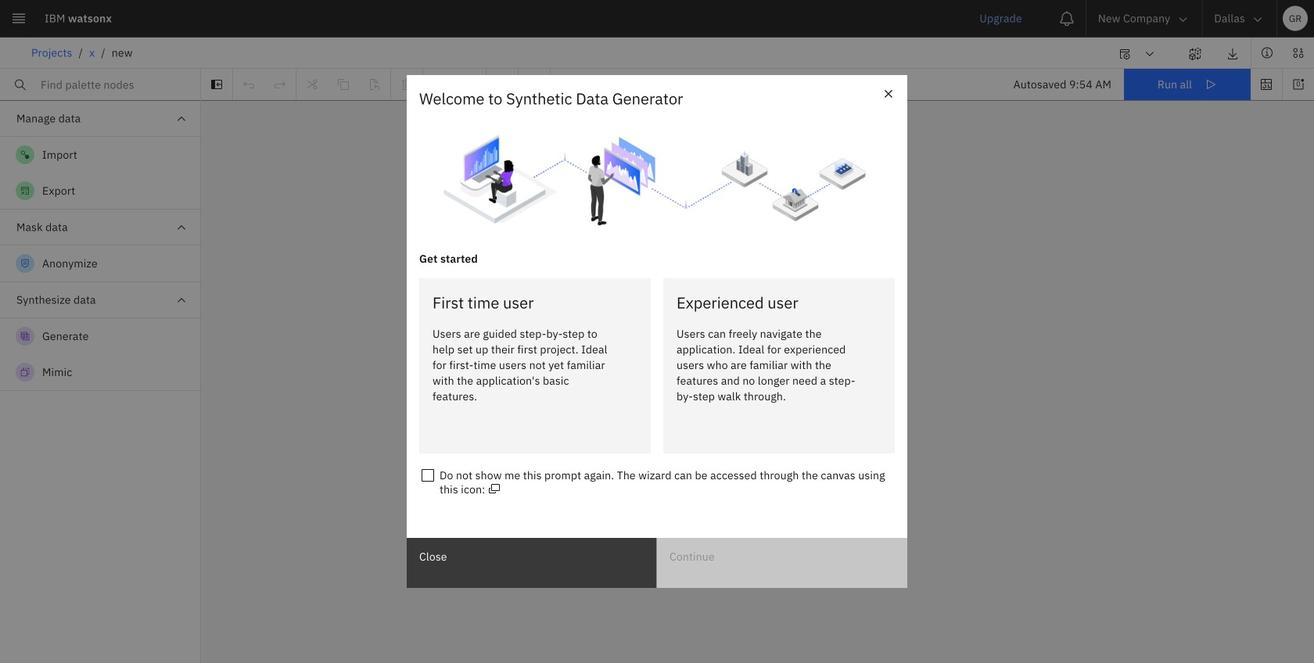 Task type: vqa. For each thing, say whether or not it's contained in the screenshot.
the Saved prompts icon
no



Task type: describe. For each thing, give the bounding box(es) containing it.
arrow span image
[[1144, 48, 1163, 60]]

action bar element
[[0, 38, 1315, 70]]

Find palette nodes text field
[[0, 69, 200, 101]]

close image
[[881, 86, 897, 102]]



Task type: locate. For each thing, give the bounding box(es) containing it.
None search field
[[0, 69, 200, 101]]

global navigation element
[[0, 0, 1315, 664]]

[object object] dialog
[[407, 75, 908, 589]]

side menu button image
[[11, 11, 27, 26]]

data image
[[1293, 47, 1305, 59]]

notifications image
[[1059, 11, 1075, 26]]



